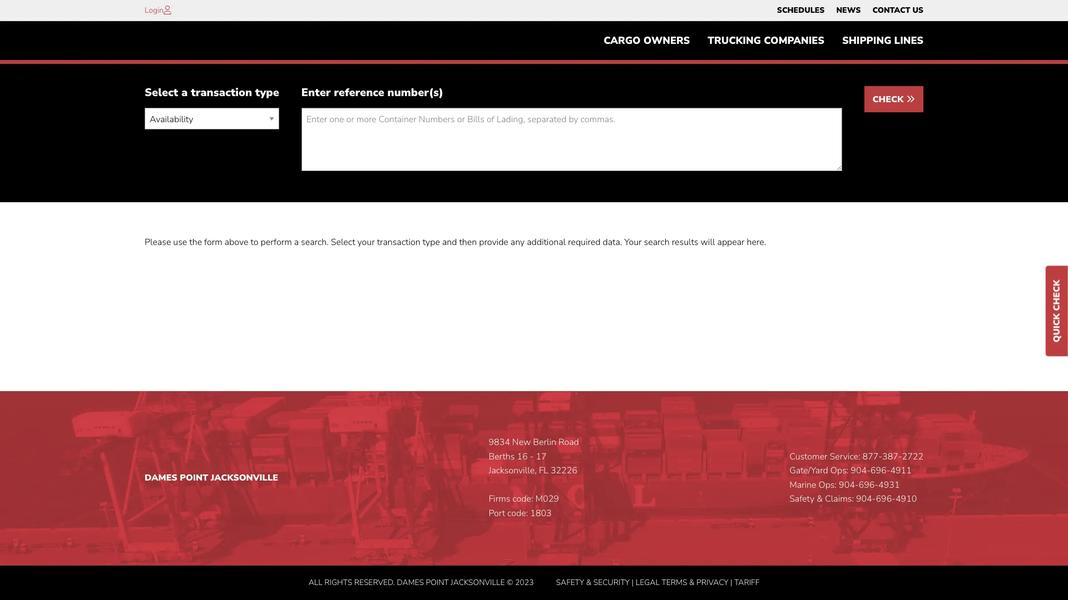 Task type: describe. For each thing, give the bounding box(es) containing it.
9834 new berlin road berths 16 - 17 jacksonville, fl 32226
[[489, 437, 579, 477]]

customer service: 877-387-2722 gate/yard ops: 904-696-4911 marine ops: 904-696-4931 safety & claims: 904-696-4910
[[789, 451, 923, 506]]

us
[[913, 5, 923, 16]]

Enter reference number(s) text field
[[301, 108, 842, 172]]

0 horizontal spatial select
[[145, 85, 178, 100]]

login
[[145, 5, 164, 16]]

user image
[[164, 6, 171, 14]]

387-
[[882, 451, 902, 463]]

use
[[173, 237, 187, 249]]

0 horizontal spatial point
[[180, 472, 208, 485]]

4911
[[890, 465, 912, 477]]

shipping lines
[[842, 34, 923, 47]]

trucking
[[708, 34, 761, 47]]

2722
[[902, 451, 923, 463]]

2 | from the left
[[730, 578, 732, 588]]

privacy
[[697, 578, 728, 588]]

reference
[[334, 85, 384, 100]]

9834
[[489, 437, 510, 449]]

1 vertical spatial code:
[[507, 508, 528, 520]]

fl
[[539, 465, 548, 477]]

to
[[251, 237, 258, 249]]

quick check link
[[1046, 266, 1068, 357]]

all rights reserved. dames point jacksonville © 2023
[[309, 578, 534, 588]]

17
[[536, 451, 547, 463]]

cargo owners
[[604, 34, 690, 47]]

reserved.
[[354, 578, 395, 588]]

appear
[[717, 237, 745, 249]]

tariff
[[734, 578, 760, 588]]

0 horizontal spatial &
[[586, 578, 591, 588]]

0 vertical spatial 696-
[[871, 465, 890, 477]]

search.
[[301, 237, 329, 249]]

owners
[[644, 34, 690, 47]]

32226
[[551, 465, 577, 477]]

angle double right image
[[906, 95, 915, 104]]

trucking companies
[[708, 34, 824, 47]]

search
[[644, 237, 670, 249]]

here.
[[747, 237, 766, 249]]

news
[[836, 5, 861, 16]]

your
[[624, 237, 642, 249]]

0 horizontal spatial safety
[[556, 578, 584, 588]]

1 horizontal spatial &
[[689, 578, 695, 588]]

quick check
[[1051, 280, 1063, 343]]

menu bar containing schedules
[[771, 3, 929, 18]]

0 horizontal spatial dames
[[145, 472, 177, 485]]

berths
[[489, 451, 515, 463]]

lines
[[894, 34, 923, 47]]

-
[[530, 451, 534, 463]]

m029
[[535, 494, 559, 506]]

firms code:  m029 port code:  1803
[[489, 494, 559, 520]]

check inside button
[[873, 94, 906, 106]]

2 vertical spatial 696-
[[876, 494, 896, 506]]

port
[[489, 508, 505, 520]]

the
[[189, 237, 202, 249]]

number(s)
[[388, 85, 443, 100]]

berlin
[[533, 437, 556, 449]]

road
[[559, 437, 579, 449]]

0 vertical spatial ops:
[[830, 465, 849, 477]]

schedules link
[[777, 3, 825, 18]]

schedules
[[777, 5, 825, 16]]

shipping
[[842, 34, 891, 47]]

please use the form above to perform a search. select your transaction type and then provide any additional required data. your search results will appear here.
[[145, 237, 766, 249]]

tariff link
[[734, 578, 760, 588]]

1 horizontal spatial jacksonville
[[451, 578, 505, 588]]

1 vertical spatial dames
[[397, 578, 424, 588]]

shipping lines link
[[833, 29, 932, 52]]

new
[[512, 437, 531, 449]]

enter reference number(s)
[[301, 85, 443, 100]]

16
[[517, 451, 528, 463]]

enter
[[301, 85, 331, 100]]

select a transaction type
[[145, 85, 279, 100]]

data.
[[603, 237, 622, 249]]

trucking companies link
[[699, 29, 833, 52]]



Task type: locate. For each thing, give the bounding box(es) containing it.
1 horizontal spatial safety
[[789, 494, 815, 506]]

1 | from the left
[[632, 578, 634, 588]]

required
[[568, 237, 601, 249]]

696-
[[871, 465, 890, 477], [859, 479, 878, 492], [876, 494, 896, 506]]

1 vertical spatial menu bar
[[595, 29, 932, 52]]

any
[[511, 237, 525, 249]]

| left tariff "link"
[[730, 578, 732, 588]]

contact
[[873, 5, 910, 16]]

1 horizontal spatial check
[[1051, 280, 1063, 311]]

security
[[593, 578, 630, 588]]

| left legal
[[632, 578, 634, 588]]

companies
[[764, 34, 824, 47]]

0 horizontal spatial transaction
[[191, 85, 252, 100]]

legal terms & privacy link
[[636, 578, 728, 588]]

above
[[225, 237, 248, 249]]

ops: up claims:
[[819, 479, 837, 492]]

dames point jacksonville
[[145, 472, 278, 485]]

1 vertical spatial 904-
[[839, 479, 859, 492]]

0 vertical spatial menu bar
[[771, 3, 929, 18]]

904- right claims:
[[856, 494, 876, 506]]

0 horizontal spatial check
[[873, 94, 906, 106]]

jacksonville
[[211, 472, 278, 485], [451, 578, 505, 588]]

check
[[873, 94, 906, 106], [1051, 280, 1063, 311]]

safety left security
[[556, 578, 584, 588]]

results
[[672, 237, 698, 249]]

& inside customer service: 877-387-2722 gate/yard ops: 904-696-4911 marine ops: 904-696-4931 safety & claims: 904-696-4910
[[817, 494, 823, 506]]

menu bar up shipping
[[771, 3, 929, 18]]

904- down 877-
[[851, 465, 871, 477]]

&
[[817, 494, 823, 506], [586, 578, 591, 588], [689, 578, 695, 588]]

safety & security | legal terms & privacy | tariff
[[556, 578, 760, 588]]

& left claims:
[[817, 494, 823, 506]]

1 vertical spatial safety
[[556, 578, 584, 588]]

1 vertical spatial select
[[331, 237, 355, 249]]

0 vertical spatial 904-
[[851, 465, 871, 477]]

0 horizontal spatial |
[[632, 578, 634, 588]]

please
[[145, 237, 171, 249]]

gate/yard
[[789, 465, 828, 477]]

additional
[[527, 237, 566, 249]]

and
[[442, 237, 457, 249]]

ops:
[[830, 465, 849, 477], [819, 479, 837, 492]]

code: up "1803"
[[513, 494, 533, 506]]

a
[[181, 85, 188, 100], [294, 237, 299, 249]]

1 horizontal spatial a
[[294, 237, 299, 249]]

0 vertical spatial dames
[[145, 472, 177, 485]]

marine
[[789, 479, 816, 492]]

1 horizontal spatial select
[[331, 237, 355, 249]]

1 vertical spatial point
[[426, 578, 449, 588]]

2 vertical spatial 904-
[[856, 494, 876, 506]]

0 horizontal spatial type
[[255, 85, 279, 100]]

code: right port
[[507, 508, 528, 520]]

form
[[204, 237, 222, 249]]

dames
[[145, 472, 177, 485], [397, 578, 424, 588]]

legal
[[636, 578, 660, 588]]

0 vertical spatial type
[[255, 85, 279, 100]]

news link
[[836, 3, 861, 18]]

0 vertical spatial select
[[145, 85, 178, 100]]

perform
[[261, 237, 292, 249]]

0 horizontal spatial a
[[181, 85, 188, 100]]

safety inside customer service: 877-387-2722 gate/yard ops: 904-696-4911 marine ops: 904-696-4931 safety & claims: 904-696-4910
[[789, 494, 815, 506]]

1 horizontal spatial type
[[423, 237, 440, 249]]

1 horizontal spatial point
[[426, 578, 449, 588]]

1 horizontal spatial dames
[[397, 578, 424, 588]]

1 vertical spatial jacksonville
[[451, 578, 505, 588]]

ops: down the service:
[[830, 465, 849, 477]]

safety & security link
[[556, 578, 630, 588]]

0 vertical spatial point
[[180, 472, 208, 485]]

select
[[145, 85, 178, 100], [331, 237, 355, 249]]

contact us link
[[873, 3, 923, 18]]

1 vertical spatial transaction
[[377, 237, 420, 249]]

service:
[[830, 451, 860, 463]]

customer
[[789, 451, 828, 463]]

all
[[309, 578, 323, 588]]

type left and
[[423, 237, 440, 249]]

provide
[[479, 237, 508, 249]]

& left security
[[586, 578, 591, 588]]

©
[[507, 578, 513, 588]]

2 horizontal spatial &
[[817, 494, 823, 506]]

footer
[[0, 392, 1068, 601]]

4910
[[896, 494, 917, 506]]

safety down marine
[[789, 494, 815, 506]]

contact us
[[873, 5, 923, 16]]

will
[[701, 237, 715, 249]]

1 vertical spatial a
[[294, 237, 299, 249]]

firms
[[489, 494, 510, 506]]

877-
[[863, 451, 882, 463]]

claims:
[[825, 494, 854, 506]]

1 vertical spatial check
[[1051, 280, 1063, 311]]

& right terms
[[689, 578, 695, 588]]

check button
[[864, 86, 923, 113]]

0 vertical spatial transaction
[[191, 85, 252, 100]]

0 vertical spatial code:
[[513, 494, 533, 506]]

1 horizontal spatial transaction
[[377, 237, 420, 249]]

jacksonville,
[[489, 465, 537, 477]]

safety
[[789, 494, 815, 506], [556, 578, 584, 588]]

login link
[[145, 5, 164, 16]]

0 vertical spatial a
[[181, 85, 188, 100]]

then
[[459, 237, 477, 249]]

1803
[[530, 508, 552, 520]]

1 horizontal spatial |
[[730, 578, 732, 588]]

0 vertical spatial jacksonville
[[211, 472, 278, 485]]

4931
[[878, 479, 900, 492]]

menu bar down schedules link
[[595, 29, 932, 52]]

your
[[357, 237, 375, 249]]

904- up claims:
[[839, 479, 859, 492]]

2023
[[515, 578, 534, 588]]

footer containing 9834 new berlin road
[[0, 392, 1068, 601]]

cargo
[[604, 34, 641, 47]]

quick
[[1051, 314, 1063, 343]]

menu bar containing cargo owners
[[595, 29, 932, 52]]

code:
[[513, 494, 533, 506], [507, 508, 528, 520]]

0 vertical spatial check
[[873, 94, 906, 106]]

rights
[[325, 578, 352, 588]]

1 vertical spatial type
[[423, 237, 440, 249]]

menu bar
[[771, 3, 929, 18], [595, 29, 932, 52]]

terms
[[662, 578, 687, 588]]

cargo owners link
[[595, 29, 699, 52]]

point
[[180, 472, 208, 485], [426, 578, 449, 588]]

0 vertical spatial safety
[[789, 494, 815, 506]]

transaction
[[191, 85, 252, 100], [377, 237, 420, 249]]

0 horizontal spatial jacksonville
[[211, 472, 278, 485]]

1 vertical spatial ops:
[[819, 479, 837, 492]]

type left enter
[[255, 85, 279, 100]]

1 vertical spatial 696-
[[859, 479, 878, 492]]



